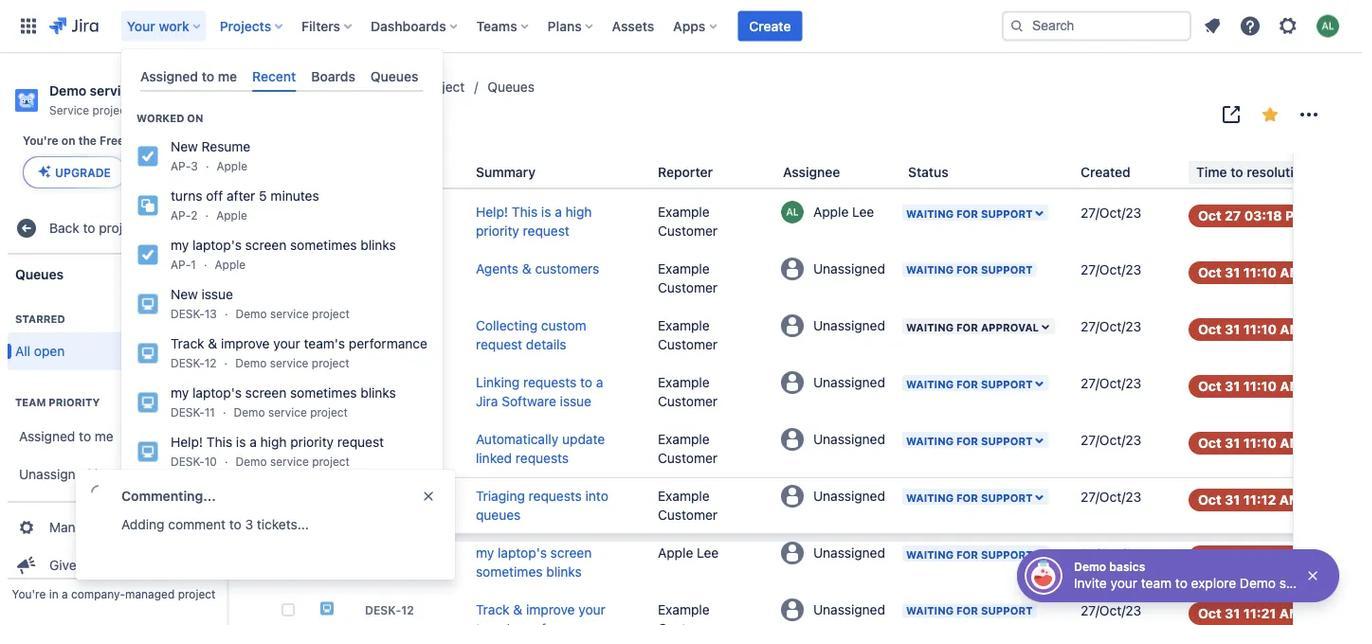 Task type: locate. For each thing, give the bounding box(es) containing it.
commenting...
[[121, 489, 216, 505]]

an it problem or question. image for track & improve your team's performance
[[320, 602, 335, 617]]

0 vertical spatial sometimes
[[290, 238, 357, 253]]

1 horizontal spatial improve
[[526, 603, 575, 618]]

service
[[374, 79, 418, 95], [90, 83, 136, 99], [270, 307, 309, 321], [270, 357, 309, 370], [268, 406, 307, 419], [270, 455, 309, 469], [1280, 576, 1324, 592]]

1 an it problem or question. image from the top
[[320, 431, 335, 446]]

0 vertical spatial assigned to me
[[140, 68, 237, 84]]

& down my laptop's screen sometimes blinks link
[[513, 603, 523, 618]]

1 vertical spatial issue
[[560, 394, 592, 410]]

give feedback
[[49, 558, 137, 574]]

demo service project service project
[[49, 83, 184, 117]]

notifications image
[[1202, 15, 1224, 37]]

8 27/oct/23 from the top
[[1081, 604, 1142, 619]]

apple
[[217, 160, 248, 173], [814, 205, 849, 220], [216, 209, 247, 222], [215, 258, 246, 271], [658, 546, 694, 561]]

0 horizontal spatial priority
[[290, 435, 334, 451]]

1 horizontal spatial me
[[218, 68, 237, 84]]

1 horizontal spatial lee
[[853, 205, 875, 220]]

issue up 13
[[202, 287, 233, 303]]

5 customer from the top
[[658, 451, 718, 467]]

2 27/oct/23 from the top
[[1081, 262, 1142, 278]]

0 horizontal spatial improve
[[221, 336, 270, 352]]

service down dashboards
[[374, 79, 418, 95]]

oct for help! this is a high priority request
[[1199, 208, 1222, 224]]

2 an it problem or question. image from the top
[[320, 602, 335, 617]]

queues inside tab list
[[371, 68, 419, 84]]

1 desk- from the top
[[171, 307, 205, 321]]

appswitcher icon image
[[17, 15, 40, 37]]

oct for collecting custom request details
[[1199, 322, 1222, 338]]

priority up 'agents'
[[476, 223, 520, 239]]

to up update
[[580, 375, 593, 391]]

0 vertical spatial an it problem or question. image
[[320, 431, 335, 446]]

2 11:10 from the top
[[1244, 322, 1277, 338]]

27/oct/23 for help! this is a high priority request
[[1081, 205, 1142, 221]]

apple for my laptop's screen sometimes blinks
[[215, 258, 246, 271]]

1 vertical spatial laptop's
[[193, 386, 242, 401]]

customer
[[658, 223, 718, 239], [658, 280, 718, 296], [658, 337, 718, 353], [658, 394, 718, 410], [658, 451, 718, 467], [658, 508, 718, 523], [658, 622, 718, 626]]

0 vertical spatial track & improve your team's performance
[[171, 336, 428, 352]]

0 horizontal spatial track
[[171, 336, 204, 352]]

demo right 9
[[235, 357, 267, 370]]

apple for new resume
[[217, 160, 248, 173]]

give
[[49, 558, 76, 574]]

1 horizontal spatial track
[[476, 603, 510, 618]]

to up on
[[202, 68, 214, 84]]

your down basics
[[1111, 576, 1138, 592]]

1 horizontal spatial high
[[566, 204, 592, 220]]

service left a requests that may require approval. image
[[270, 307, 309, 321]]

1 horizontal spatial is
[[541, 204, 551, 220]]

4 unassigned button from the top
[[776, 425, 901, 455]]

4 27/oct/23 from the top
[[1081, 376, 1142, 392]]

2 unassigned button from the top
[[776, 311, 901, 341]]

1 vertical spatial your
[[173, 509, 201, 525]]

high up sample task link
[[260, 435, 287, 451]]

team's inside track & improve your team's performance
[[476, 622, 517, 626]]

1 oct from the top
[[1199, 208, 1222, 224]]

assigned down team priority at the bottom of the page
[[19, 429, 75, 445]]

laptop's for demo service project
[[193, 386, 242, 401]]

ap- for my
[[171, 258, 191, 271]]

2 example customer from the top
[[658, 261, 718, 296]]

team
[[15, 397, 46, 409]]

7 31 from the top
[[1225, 606, 1241, 622]]

worked
[[137, 113, 184, 125]]

unassigned button for track & improve your team's performance
[[776, 596, 901, 626]]

queues down dashboards
[[371, 68, 419, 84]]

assigned to me up on
[[140, 68, 237, 84]]

request down desk -
[[338, 435, 384, 451]]

oct 31 11:10 am for a
[[1199, 379, 1302, 395]]

1 example from the top
[[658, 204, 710, 220]]

unassigned button for agents & customers
[[776, 254, 901, 284]]

27
[[1225, 208, 1242, 224]]

request inside collecting custom request details
[[476, 337, 523, 353]]

oct
[[1199, 208, 1222, 224], [1199, 265, 1222, 281], [1199, 322, 1222, 338], [1199, 379, 1222, 395], [1199, 436, 1222, 451], [1199, 493, 1222, 508], [1199, 550, 1222, 565], [1199, 606, 1222, 622]]

desk- down 'new issue'
[[171, 307, 205, 321]]

requests inside "linking requests to a jira software issue"
[[524, 375, 577, 391]]

0 vertical spatial my laptop's screen sometimes blinks
[[171, 238, 396, 253]]

1 vertical spatial &
[[208, 336, 217, 352]]

customer for collecting custom request details
[[658, 337, 718, 353]]

4 oct 31 11:10 am from the top
[[1199, 436, 1302, 451]]

to right time
[[1231, 165, 1244, 180]]

dismiss image
[[421, 489, 436, 505]]

agents
[[476, 261, 519, 277]]

0 vertical spatial projects
[[220, 18, 271, 34]]

2 oct from the top
[[1199, 265, 1222, 281]]

laptop's down 2
[[193, 238, 242, 253]]

2 desk- from the top
[[171, 357, 205, 370]]

7 customer from the top
[[658, 622, 718, 626]]

11:10 for requests
[[1244, 436, 1277, 451]]

4 31 from the top
[[1225, 436, 1241, 451]]

projects up recent
[[220, 18, 271, 34]]

1 vertical spatial me
[[95, 429, 114, 445]]

2 example from the top
[[658, 261, 710, 277]]

3 example from the top
[[658, 318, 710, 334]]

1 vertical spatial screen
[[245, 386, 287, 401]]

5 unassigned button from the top
[[776, 482, 901, 512]]

1 vertical spatial blinks
[[361, 386, 396, 401]]

4 11:10 from the top
[[1244, 436, 1277, 451]]

an it problem or question. image left desk - 12
[[320, 602, 335, 617]]

ap-
[[171, 160, 191, 173], [171, 209, 191, 222], [171, 258, 191, 271]]

1 new from the top
[[171, 139, 198, 155]]

help! down summary button
[[476, 204, 508, 220]]

1 vertical spatial an it problem or question. image
[[320, 602, 335, 617]]

6 31 from the top
[[1225, 550, 1241, 565]]

1 vertical spatial priority
[[290, 435, 334, 451]]

7 unassigned button from the top
[[776, 596, 901, 626]]

03:18
[[1245, 208, 1283, 224]]

3 down new resume
[[191, 160, 198, 173]]

0 horizontal spatial help!
[[171, 435, 203, 451]]

assignee
[[783, 165, 841, 180]]

example for linking requests to a jira software issue
[[658, 375, 710, 391]]

4 example from the top
[[658, 375, 710, 391]]

is up task
[[236, 435, 246, 451]]

manage queues button
[[8, 509, 220, 547]]

basics
[[1110, 560, 1146, 574]]

1 customer from the top
[[658, 223, 718, 239]]

3 27/oct/23 from the top
[[1081, 319, 1142, 335]]

1 horizontal spatial queues
[[476, 508, 521, 523]]

projects inside dropdown button
[[220, 18, 271, 34]]

my laptop's screen sometimes blinks up 11
[[171, 386, 396, 401]]

1 vertical spatial ap-
[[171, 209, 191, 222]]

track up desk-12
[[171, 336, 204, 352]]

to right back
[[83, 221, 95, 236]]

2 vertical spatial your
[[579, 603, 606, 618]]

1 horizontal spatial queues
[[371, 68, 419, 84]]

oct 31 11:10 am
[[1199, 265, 1302, 281], [1199, 322, 1302, 338], [1199, 379, 1302, 395], [1199, 436, 1302, 451]]

1 horizontal spatial 1
[[198, 431, 203, 444]]

4 customer from the top
[[658, 394, 718, 410]]

this
[[512, 204, 538, 220], [207, 435, 232, 451]]

1 example customer from the top
[[658, 204, 718, 239]]

desk- up desk-11
[[171, 357, 205, 370]]

my laptop's screen sometimes blinks for apple
[[171, 238, 396, 253]]

apple lee inside button
[[814, 205, 875, 220]]

track & improve your team's performance down a requests that may require approval. image
[[171, 336, 428, 352]]

requests for linking
[[524, 375, 577, 391]]

1 oct 31 11:10 am from the top
[[1199, 265, 1302, 281]]

0 horizontal spatial lee
[[697, 546, 719, 561]]

example for collecting custom request details
[[658, 318, 710, 334]]

requests up software
[[524, 375, 577, 391]]

0 vertical spatial your
[[127, 18, 155, 34]]

help! this is a high priority request up the agents & customers
[[476, 204, 592, 239]]

1 horizontal spatial performance
[[521, 622, 600, 626]]

service right 11
[[268, 406, 307, 419]]

3 desk- from the top
[[171, 406, 205, 419]]

2 new from the top
[[171, 287, 198, 303]]

recent
[[252, 68, 296, 84]]

demo service project
[[335, 79, 465, 95], [236, 307, 350, 321], [235, 357, 350, 370], [234, 406, 348, 419], [236, 455, 350, 469]]

resolution
[[1247, 165, 1310, 180]]

to inside team priority group
[[79, 429, 91, 445]]

2 vertical spatial desk
[[365, 604, 396, 617]]

& for oct 31 11:21 am
[[513, 603, 523, 618]]

your left work
[[127, 18, 155, 34]]

minutes
[[271, 188, 319, 204]]

to inside demo basics invite your team to explore demo service projec
[[1176, 576, 1188, 592]]

an it problem or question. image
[[320, 431, 335, 446], [320, 602, 335, 617]]

0 horizontal spatial 12
[[205, 357, 217, 370]]

12
[[205, 357, 217, 370], [401, 604, 414, 617]]

1 unassigned button from the top
[[776, 254, 901, 284]]

back to project link
[[8, 210, 220, 248]]

boards
[[311, 68, 356, 84]]

2 - from the top
[[396, 604, 401, 617]]

1 27/oct/23 from the top
[[1081, 205, 1142, 221]]

sometimes
[[290, 238, 357, 253], [290, 386, 357, 401], [476, 565, 543, 580]]

sometimes left desk -
[[290, 386, 357, 401]]

0 horizontal spatial track & improve your team's performance
[[171, 336, 428, 352]]

assigned to me
[[140, 68, 237, 84], [19, 429, 114, 445]]

2 vertical spatial &
[[513, 603, 523, 618]]

plans
[[548, 18, 582, 34]]

2 desk from the top
[[365, 433, 396, 447]]

screen left an it problem or question. image
[[245, 386, 287, 401]]

3 customer from the top
[[658, 337, 718, 353]]

& right 'agents'
[[522, 261, 532, 277]]

3 oct 31 11:10 am from the top
[[1199, 379, 1302, 395]]

2 ap- from the top
[[171, 209, 191, 222]]

queues up starred
[[15, 266, 64, 282]]

27/oct/23 for linking requests to a jira software issue
[[1081, 376, 1142, 392]]

requests inside triaging requests into queues
[[529, 489, 582, 505]]

new for new issue
[[171, 287, 198, 303]]

ap- down turns at the left of page
[[171, 209, 191, 222]]

9
[[199, 346, 207, 359]]

projects for projects dropdown button
[[220, 18, 271, 34]]

new up ap-3
[[171, 139, 198, 155]]

3 example customer from the top
[[658, 318, 718, 353]]

assignee button
[[776, 161, 841, 184]]

queues
[[371, 68, 419, 84], [488, 79, 535, 95], [15, 266, 64, 282]]

improve right 9
[[221, 336, 270, 352]]

oct for automatically update linked requests
[[1199, 436, 1222, 451]]

desk- down desk-12
[[171, 406, 205, 419]]

queues inside triaging requests into queues
[[476, 508, 521, 523]]

to right go
[[158, 509, 170, 525]]

5 oct from the top
[[1199, 436, 1222, 451]]

your inside demo basics invite your team to explore demo service projec
[[1111, 576, 1138, 592]]

1 horizontal spatial priority
[[476, 223, 520, 239]]

help! up desk-10
[[171, 435, 203, 451]]

demo service project for high
[[236, 455, 350, 469]]

31 for a
[[1225, 379, 1241, 395]]

created
[[1081, 165, 1131, 180]]

queues down the triaging
[[476, 508, 521, 523]]

desk- up 8
[[171, 455, 205, 469]]

0 vertical spatial blinks
[[361, 238, 396, 253]]

filters button
[[296, 11, 359, 41]]

high up 'customers'
[[566, 204, 592, 220]]

help! inside help! this is a high priority request
[[476, 204, 508, 220]]

tab list
[[133, 61, 431, 92]]

adding comment to 3 tickets...
[[121, 517, 309, 533]]

screen inside my laptop's screen sometimes blinks
[[551, 546, 592, 561]]

Search field
[[1002, 11, 1192, 41]]

lee
[[853, 205, 875, 220], [697, 546, 719, 561]]

1 vertical spatial you're
[[12, 588, 46, 601]]

10
[[205, 455, 217, 469]]

1 - from the top
[[396, 376, 401, 390]]

agents & customers
[[476, 261, 600, 277]]

requests for triaging
[[529, 489, 582, 505]]

2 vertical spatial my
[[476, 546, 494, 561]]

6 unassigned button from the top
[[776, 539, 901, 569]]

ap- up 'new issue'
[[171, 258, 191, 271]]

group
[[8, 502, 220, 591]]

free
[[100, 134, 124, 147]]

track down my laptop's screen sometimes blinks link
[[476, 603, 510, 618]]

1 vertical spatial help! this is a high priority request
[[171, 435, 384, 451]]

plans button
[[542, 11, 601, 41]]

desk- for my
[[171, 406, 205, 419]]

0 horizontal spatial 3
[[191, 160, 198, 173]]

1 horizontal spatial assigned
[[140, 68, 198, 84]]

banner
[[0, 0, 1363, 53]]

group containing manage queues
[[8, 502, 220, 591]]

1 vertical spatial track & improve your team's performance
[[476, 603, 606, 626]]

& for oct 31 11:10 am
[[522, 261, 532, 277]]

5 27/oct/23 from the top
[[1081, 433, 1142, 449]]

my up ap-1
[[171, 238, 189, 253]]

requests inside automatically update linked requests
[[516, 451, 569, 467]]

demo up task
[[236, 455, 267, 469]]

1 ap- from the top
[[171, 160, 191, 173]]

your down sample
[[173, 509, 201, 525]]

desk-12
[[171, 357, 217, 370]]

1 horizontal spatial this
[[512, 204, 538, 220]]

example customer for agents & customers
[[658, 261, 718, 296]]

0 horizontal spatial performance
[[349, 336, 428, 352]]

assigned inside team priority group
[[19, 429, 75, 445]]

jira image
[[49, 15, 98, 37], [49, 15, 98, 37]]

7 27/oct/23 from the top
[[1081, 547, 1142, 562]]

an it problem or question. image down an it problem or question. image
[[320, 431, 335, 446]]

6 27/oct/23 from the top
[[1081, 490, 1142, 505]]

2 oct 31 11:10 am from the top
[[1199, 322, 1302, 338]]

automatically update linked requests
[[476, 432, 605, 467]]

my up desk-11
[[171, 386, 189, 401]]

your inside dropdown button
[[127, 18, 155, 34]]

issue inside "linking requests to a jira software issue"
[[560, 394, 592, 410]]

1 desk from the top
[[365, 376, 396, 390]]

4 desk- from the top
[[171, 455, 205, 469]]

5 example from the top
[[658, 432, 710, 448]]

example customer for automatically update linked requests
[[658, 432, 718, 467]]

issue up update
[[560, 394, 592, 410]]

unassigned for automatically update linked requests
[[814, 432, 886, 448]]

unassigned button
[[776, 254, 901, 284], [776, 311, 901, 341], [776, 368, 901, 398], [776, 425, 901, 455], [776, 482, 901, 512], [776, 539, 901, 569], [776, 596, 901, 626]]

projects down projects dropdown button
[[262, 79, 312, 95]]

6 oct from the top
[[1199, 493, 1222, 508]]

0 horizontal spatial issue
[[202, 287, 233, 303]]

0 vertical spatial this
[[512, 204, 538, 220]]

linking
[[476, 375, 520, 391]]

2 customer from the top
[[658, 280, 718, 296]]

0 vertical spatial help!
[[476, 204, 508, 220]]

requests down automatically
[[516, 451, 569, 467]]

me up issues
[[95, 429, 114, 445]]

project
[[422, 79, 465, 95], [139, 83, 184, 99], [92, 103, 130, 117], [99, 221, 142, 236], [312, 307, 350, 321], [312, 357, 350, 370], [310, 406, 348, 419], [312, 455, 350, 469], [178, 588, 216, 601]]

demo down 11:19
[[1240, 576, 1276, 592]]

1 horizontal spatial 3
[[245, 517, 253, 533]]

improve down my laptop's screen sometimes blinks link
[[526, 603, 575, 618]]

sometimes for apple
[[290, 238, 357, 253]]

1 vertical spatial your
[[1111, 576, 1138, 592]]

0 horizontal spatial queues
[[102, 520, 147, 536]]

new for new resume
[[171, 139, 198, 155]]

screen down triaging requests into queues link
[[551, 546, 592, 561]]

a
[[555, 204, 562, 220], [596, 375, 603, 391], [250, 435, 257, 451], [62, 588, 68, 601]]

to inside 'button'
[[1231, 165, 1244, 180]]

demo up service
[[49, 83, 86, 99]]

work
[[205, 509, 237, 525]]

you're for you're in a company-managed project
[[12, 588, 46, 601]]

team's down a requests that may require approval. image
[[304, 336, 345, 352]]

adding
[[121, 517, 165, 533]]

custom
[[541, 318, 587, 334]]

1 vertical spatial request
[[476, 337, 523, 353]]

to down priority
[[79, 429, 91, 445]]

give feedback button
[[8, 547, 220, 585]]

1 horizontal spatial track & improve your team's performance
[[476, 603, 606, 626]]

0 vertical spatial you're
[[23, 134, 58, 147]]

sometimes for demo service project
[[290, 386, 357, 401]]

assigned up worked on
[[140, 68, 198, 84]]

8 oct from the top
[[1199, 606, 1222, 622]]

assigned to me down priority
[[19, 429, 114, 445]]

reporter button
[[651, 161, 713, 184]]

my for ap-1
[[171, 238, 189, 253]]

1 vertical spatial performance
[[521, 622, 600, 626]]

summary
[[476, 165, 536, 180]]

4 example customer from the top
[[658, 375, 718, 410]]

laptop's inside my laptop's screen sometimes blinks
[[498, 546, 547, 561]]

0 vertical spatial new
[[171, 139, 198, 155]]

oct for linking requests to a jira software issue
[[1199, 379, 1222, 395]]

3 desk from the top
[[365, 604, 396, 617]]

customer for agents & customers
[[658, 280, 718, 296]]

0 vertical spatial team's
[[304, 336, 345, 352]]

demo down filters dropdown button
[[335, 79, 371, 95]]

3 ap- from the top
[[171, 258, 191, 271]]

0 horizontal spatial assigned
[[19, 429, 75, 445]]

unassigned button for linking requests to a jira software issue
[[776, 368, 901, 398]]

priority down an it problem or question. image
[[290, 435, 334, 451]]

1 vertical spatial is
[[236, 435, 246, 451]]

3 unassigned button from the top
[[776, 368, 901, 398]]

5 31 from the top
[[1225, 493, 1241, 508]]

collecting custom request details link
[[476, 318, 587, 353]]

unassigned button for collecting custom request details
[[776, 311, 901, 341]]

you're left on
[[23, 134, 58, 147]]

example for automatically update linked requests
[[658, 432, 710, 448]]

laptop's down triaging requests into queues link
[[498, 546, 547, 561]]

request down collecting
[[476, 337, 523, 353]]

& right 9
[[208, 336, 217, 352]]

4 oct from the top
[[1199, 379, 1222, 395]]

my laptop's screen sometimes blinks up track & improve your team's performance link
[[476, 546, 592, 580]]

0 horizontal spatial me
[[95, 429, 114, 445]]

0 vertical spatial -
[[396, 376, 401, 390]]

1 vertical spatial team's
[[476, 622, 517, 626]]

2 vertical spatial request
[[338, 435, 384, 451]]

example customer
[[658, 204, 718, 239], [658, 261, 718, 296], [658, 318, 718, 353], [658, 375, 718, 410], [658, 432, 718, 467], [658, 489, 718, 523], [658, 603, 718, 626]]

sometimes down minutes
[[290, 238, 357, 253]]

desk-13
[[171, 307, 217, 321]]

you're in a company-managed project
[[12, 588, 216, 601]]

7 example from the top
[[658, 603, 710, 618]]

manage
[[49, 520, 98, 536]]

help! this is a high priority request up sample task link
[[171, 435, 384, 451]]

this down summary at the left top of the page
[[512, 204, 538, 220]]

0 vertical spatial is
[[541, 204, 551, 220]]

ap- up turns at the left of page
[[171, 160, 191, 173]]

is up the agents & customers
[[541, 204, 551, 220]]

service up sample task link
[[270, 455, 309, 469]]

comment
[[168, 517, 226, 533]]

1 horizontal spatial help!
[[476, 204, 508, 220]]

linking requests to a jira software issue
[[476, 375, 603, 410]]

update
[[562, 432, 605, 448]]

new up desk-13
[[171, 287, 198, 303]]

apple inside button
[[814, 205, 849, 220]]

& inside track & improve your team's performance
[[513, 603, 523, 618]]

5 example customer from the top
[[658, 432, 718, 467]]

1 vertical spatial new
[[171, 287, 198, 303]]

1 vertical spatial my
[[171, 386, 189, 401]]

0 vertical spatial your
[[273, 336, 300, 352]]

this up 10
[[207, 435, 232, 451]]

a requests that may require approval. image
[[320, 317, 335, 332]]

blinks for apple
[[361, 238, 396, 253]]

0 vertical spatial issue
[[202, 287, 233, 303]]

1 up 'new issue'
[[191, 258, 196, 271]]

laptop's for apple
[[193, 238, 242, 253]]

assigned inside tab list
[[140, 68, 198, 84]]

1 vertical spatial lee
[[697, 546, 719, 561]]

my laptop's screen sometimes blinks
[[171, 238, 396, 253], [171, 386, 396, 401], [476, 546, 592, 580]]

your down my laptop's screen sometimes blinks link
[[579, 603, 606, 618]]

desk for desk
[[365, 433, 396, 447]]

&
[[522, 261, 532, 277], [208, 336, 217, 352], [513, 603, 523, 618]]

11:10
[[1244, 265, 1277, 281], [1244, 322, 1277, 338], [1244, 379, 1277, 395], [1244, 436, 1277, 451]]

1 horizontal spatial team's
[[476, 622, 517, 626]]

1 31 from the top
[[1225, 265, 1241, 281]]

1 vertical spatial desk
[[365, 433, 396, 447]]

ap- for turns
[[171, 209, 191, 222]]

projects
[[220, 18, 271, 34], [262, 79, 312, 95]]

sample
[[171, 484, 216, 500]]

desk - 12
[[365, 604, 414, 617]]

0 vertical spatial help! this is a high priority request
[[476, 204, 592, 239]]

1 up desk-10
[[198, 431, 203, 444]]

-
[[396, 376, 401, 390], [396, 604, 401, 617]]

desk
[[365, 376, 396, 390], [365, 433, 396, 447], [365, 604, 396, 617]]

queues up the give feedback button on the bottom of page
[[102, 520, 147, 536]]

2 vertical spatial requests
[[529, 489, 582, 505]]

tickets...
[[257, 517, 309, 533]]

6 customer from the top
[[658, 508, 718, 523]]

0 vertical spatial me
[[218, 68, 237, 84]]

1 horizontal spatial issue
[[560, 394, 592, 410]]

0 vertical spatial apple lee
[[814, 205, 875, 220]]

lee inside 'apple lee' button
[[853, 205, 875, 220]]

laptop's up 11
[[193, 386, 242, 401]]

unassigned for linking requests to a jira software issue
[[814, 375, 886, 391]]

queues down primary element
[[488, 79, 535, 95]]

example customer for linking requests to a jira software issue
[[658, 375, 718, 410]]

demo basics invite your team to explore demo service projec
[[1074, 560, 1363, 592]]

0 horizontal spatial this
[[207, 435, 232, 451]]

help! this is a high priority request link
[[476, 204, 592, 239]]

service inside demo service project service project
[[90, 83, 136, 99]]

2 31 from the top
[[1225, 322, 1241, 338]]

your right 9
[[273, 336, 300, 352]]

1 vertical spatial assigned to me
[[19, 429, 114, 445]]

performance down my laptop's screen sometimes blinks link
[[521, 622, 600, 626]]

team's down my laptop's screen sometimes blinks link
[[476, 622, 517, 626]]

this inside 'help! this is a high priority request' link
[[512, 204, 538, 220]]

1 vertical spatial 1
[[198, 431, 203, 444]]

request inside help! this is a high priority request
[[523, 223, 570, 239]]

unassigned for track & improve your team's performance
[[814, 603, 886, 618]]

3 31 from the top
[[1225, 379, 1241, 395]]

dashboards button
[[365, 11, 465, 41]]

desk inside desk link
[[365, 433, 396, 447]]

my down the triaging
[[476, 546, 494, 561]]

3 11:10 from the top
[[1244, 379, 1277, 395]]

your profile and settings image
[[1317, 15, 1340, 37]]

0 vertical spatial screen
[[245, 238, 287, 253]]

is inside 'help! this is a high priority request' link
[[541, 204, 551, 220]]

7 oct from the top
[[1199, 550, 1222, 565]]

projec
[[1328, 576, 1363, 592]]

service left the projec
[[1280, 576, 1324, 592]]

track & improve your team's performance down my laptop's screen sometimes blinks link
[[476, 603, 606, 626]]

7 example customer from the top
[[658, 603, 718, 626]]

3 oct from the top
[[1199, 322, 1222, 338]]

you're left in
[[12, 588, 46, 601]]

off
[[206, 188, 223, 204]]

to right team
[[1176, 576, 1188, 592]]

1 vertical spatial -
[[396, 604, 401, 617]]

sometimes up track & improve your team's performance link
[[476, 565, 543, 580]]

1 horizontal spatial apple lee
[[814, 205, 875, 220]]

screen for apple
[[245, 238, 287, 253]]

31 for requests
[[1225, 436, 1241, 451]]

screen for demo service project
[[245, 386, 287, 401]]

service up free
[[90, 83, 136, 99]]

requests left into
[[529, 489, 582, 505]]

unassigned inside team priority group
[[19, 467, 91, 483]]



Task type: vqa. For each thing, say whether or not it's contained in the screenshot.
DESK-12
yes



Task type: describe. For each thing, give the bounding box(es) containing it.
my laptop's screen sometimes blinks link
[[476, 546, 592, 580]]

6 example from the top
[[658, 489, 710, 505]]

customer for track & improve your team's performance
[[658, 622, 718, 626]]

am for sometimes
[[1281, 550, 1302, 565]]

explore
[[1192, 576, 1237, 592]]

create
[[750, 18, 791, 34]]

oct 31 11:19 am
[[1199, 550, 1302, 565]]

0 horizontal spatial help! this is a high priority request
[[171, 435, 384, 451]]

customer for linking requests to a jira software issue
[[658, 394, 718, 410]]

turns off after 5 minutes
[[171, 188, 319, 204]]

new resume
[[171, 139, 251, 155]]

1 horizontal spatial your
[[579, 603, 606, 618]]

on
[[62, 134, 75, 147]]

oct 31 11:10 am for requests
[[1199, 436, 1302, 451]]

1 11:10 from the top
[[1244, 265, 1277, 281]]

apple for turns off after 5 minutes
[[216, 209, 247, 222]]

demo right 11
[[234, 406, 265, 419]]

your work button
[[121, 11, 208, 41]]

teams
[[477, 18, 517, 34]]

service
[[49, 103, 89, 117]]

plan
[[127, 134, 151, 147]]

13
[[205, 307, 217, 321]]

an it problem or question. image for automatically update linked requests
[[320, 431, 335, 446]]

managed
[[125, 588, 175, 601]]

1 inside team priority group
[[198, 431, 203, 444]]

on
[[187, 113, 203, 125]]

linking requests to a jira software issue link
[[476, 375, 603, 410]]

team priority group
[[8, 377, 220, 502]]

tab list containing assigned to me
[[133, 61, 431, 92]]

desk-11
[[171, 406, 215, 419]]

example customer for collecting custom request details
[[658, 318, 718, 353]]

team
[[1142, 576, 1172, 592]]

desk for desk -
[[365, 376, 396, 390]]

dashboards
[[371, 18, 446, 34]]

0 horizontal spatial is
[[236, 435, 246, 451]]

ap- for new
[[171, 160, 191, 173]]

1 vertical spatial this
[[207, 435, 232, 451]]

customer for help! this is a high priority request
[[658, 223, 718, 239]]

ap-2
[[171, 209, 198, 222]]

desk -
[[365, 376, 401, 390]]

1 horizontal spatial your
[[173, 509, 201, 525]]

0 horizontal spatial high
[[260, 435, 287, 451]]

to inside "linking requests to a jira software issue"
[[580, 375, 593, 391]]

assigned to me inside team priority group
[[19, 429, 114, 445]]

27/oct/23 for automatically update linked requests
[[1081, 433, 1142, 449]]

desk-10
[[171, 455, 217, 469]]

turns
[[171, 188, 202, 204]]

1 vertical spatial help!
[[171, 435, 203, 451]]

2 vertical spatial sometimes
[[476, 565, 543, 580]]

oct for track & improve your team's performance
[[1199, 606, 1222, 622]]

after
[[227, 188, 255, 204]]

27/oct/23 for agents & customers
[[1081, 262, 1142, 278]]

help image
[[1239, 15, 1262, 37]]

go to your work page
[[137, 509, 271, 525]]

example customer for help! this is a high priority request
[[658, 204, 718, 239]]

projects for projects link
[[262, 79, 312, 95]]

0 horizontal spatial queues
[[15, 266, 64, 282]]

example for agents & customers
[[658, 261, 710, 277]]

collecting custom request details
[[476, 318, 587, 353]]

apps
[[673, 18, 706, 34]]

all open
[[15, 344, 65, 360]]

11
[[205, 406, 215, 419]]

oct for my laptop's screen sometimes blinks
[[1199, 550, 1222, 565]]

desk for desk - 12
[[365, 604, 396, 617]]

go to your work page link
[[121, 498, 443, 536]]

unassigned for agents & customers
[[814, 261, 886, 277]]

11:10 for a
[[1244, 379, 1277, 395]]

status
[[908, 165, 949, 180]]

upgrade
[[55, 166, 111, 179]]

me inside team priority group
[[95, 429, 114, 445]]

31 for your
[[1225, 606, 1241, 622]]

automatically update linked requests link
[[476, 432, 605, 467]]

banner containing your work
[[0, 0, 1363, 53]]

unassigned issues
[[19, 467, 133, 483]]

resume
[[202, 139, 251, 155]]

am for your
[[1280, 606, 1302, 622]]

teams button
[[471, 11, 536, 41]]

manage queues
[[49, 520, 147, 536]]

feedback
[[80, 558, 137, 574]]

1 horizontal spatial 12
[[401, 604, 414, 617]]

service right 9
[[270, 357, 309, 370]]

11:10 for details
[[1244, 322, 1277, 338]]

oct 31 11:10 am for details
[[1199, 322, 1302, 338]]

track & improve your team's performance link
[[476, 603, 606, 626]]

queues inside manage queues button
[[102, 520, 147, 536]]

0 vertical spatial track
[[171, 336, 204, 352]]

primary element
[[11, 0, 1002, 53]]

back
[[49, 221, 79, 236]]

8
[[196, 469, 203, 482]]

2 vertical spatial my laptop's screen sometimes blinks
[[476, 546, 592, 580]]

customer for automatically update linked requests
[[658, 451, 718, 467]]

blinks for demo service project
[[361, 386, 396, 401]]

11:12
[[1244, 493, 1277, 508]]

unassigned button for my laptop's screen sometimes blinks
[[776, 539, 901, 569]]

5
[[259, 188, 267, 204]]

apple lee button
[[776, 197, 901, 228]]

assets link
[[607, 11, 660, 41]]

27/oct/23 for track & improve your team's performance
[[1081, 604, 1142, 619]]

you're on the free plan
[[23, 134, 151, 147]]

6 example customer from the top
[[658, 489, 718, 523]]

actions image
[[1298, 103, 1321, 126]]

settings image
[[1277, 15, 1300, 37]]

unassigned for my laptop's screen sometimes blinks
[[814, 546, 886, 562]]

to inside tab list
[[202, 68, 214, 84]]

my for desk-11
[[171, 386, 189, 401]]

created button
[[1074, 161, 1131, 184]]

my laptop's screen sometimes blinks for demo service project
[[171, 386, 396, 401]]

close image
[[1306, 569, 1321, 584]]

oct for agents & customers
[[1199, 265, 1222, 281]]

ap-1
[[171, 258, 196, 271]]

demo service project for team's
[[235, 357, 350, 370]]

to down task
[[229, 517, 242, 533]]

star image
[[1259, 103, 1282, 126]]

a inside "linking requests to a jira software issue"
[[596, 375, 603, 391]]

assets
[[612, 18, 655, 34]]

oct 31 11:12 am
[[1199, 493, 1302, 508]]

0 vertical spatial 12
[[205, 357, 217, 370]]

issues
[[95, 467, 133, 483]]

2 horizontal spatial queues
[[488, 79, 535, 95]]

27/oct/23 for my laptop's screen sometimes blinks
[[1081, 547, 1142, 562]]

2 vertical spatial blinks
[[546, 565, 582, 580]]

in
[[49, 588, 58, 601]]

software
[[502, 394, 557, 410]]

demo up 'invite'
[[1074, 560, 1107, 574]]

service inside demo basics invite your team to explore demo service projec
[[1280, 576, 1324, 592]]

example for track & improve your team's performance
[[658, 603, 710, 618]]

starred
[[15, 314, 65, 326]]

open
[[34, 344, 65, 360]]

1 vertical spatial track
[[476, 603, 510, 618]]

demo service project link
[[335, 76, 465, 99]]

automatically
[[476, 432, 559, 448]]

0 vertical spatial high
[[566, 204, 592, 220]]

- for desk - 12
[[396, 604, 401, 617]]

linked
[[476, 451, 512, 467]]

your work
[[127, 18, 189, 34]]

customers
[[535, 261, 600, 277]]

create button
[[738, 11, 803, 41]]

example for help! this is a high priority request
[[658, 204, 710, 220]]

31 for details
[[1225, 322, 1241, 338]]

upgrade button
[[24, 158, 125, 188]]

example customer for track & improve your team's performance
[[658, 603, 718, 626]]

demo service project for blinks
[[234, 406, 348, 419]]

0 horizontal spatial apple lee
[[658, 546, 719, 561]]

unassigned for collecting custom request details
[[814, 318, 886, 334]]

task
[[220, 484, 248, 500]]

1 vertical spatial improve
[[526, 603, 575, 618]]

starred group
[[8, 293, 220, 377]]

oct 31 11:21 am
[[1199, 606, 1302, 622]]

demo inside demo service project service project
[[49, 83, 86, 99]]

am for a
[[1281, 379, 1302, 395]]

0 horizontal spatial your
[[273, 336, 300, 352]]

apps button
[[668, 11, 725, 41]]

desk- for track
[[171, 357, 205, 370]]

0 vertical spatial 1
[[191, 258, 196, 271]]

unassigned button for automatically update linked requests
[[776, 425, 901, 455]]

search image
[[1010, 18, 1025, 34]]

an it problem or question. image
[[320, 374, 335, 389]]

reporter
[[658, 165, 713, 180]]

am for details
[[1281, 322, 1302, 338]]

am for requests
[[1281, 436, 1302, 451]]

0 horizontal spatial team's
[[304, 336, 345, 352]]

invite
[[1074, 576, 1107, 592]]

collecting
[[476, 318, 538, 334]]

demo right 13
[[236, 307, 267, 321]]

desk link
[[358, 421, 420, 459]]

desk- for help!
[[171, 455, 205, 469]]

assigned to me inside tab list
[[140, 68, 237, 84]]

27/oct/23 for collecting custom request details
[[1081, 319, 1142, 335]]

time to resolution button
[[1189, 161, 1333, 184]]

page
[[240, 509, 271, 525]]

work
[[159, 18, 189, 34]]

31 for sometimes
[[1225, 550, 1241, 565]]

go
[[137, 509, 154, 525]]

0 vertical spatial improve
[[221, 336, 270, 352]]

desk- for new
[[171, 307, 205, 321]]

0 vertical spatial priority
[[476, 223, 520, 239]]

- for desk -
[[396, 376, 401, 390]]

0 vertical spatial 3
[[191, 160, 198, 173]]

pm
[[1286, 208, 1307, 224]]

triaging
[[476, 489, 525, 505]]

projects link
[[262, 76, 312, 99]]

you're for you're on the free plan
[[23, 134, 58, 147]]



